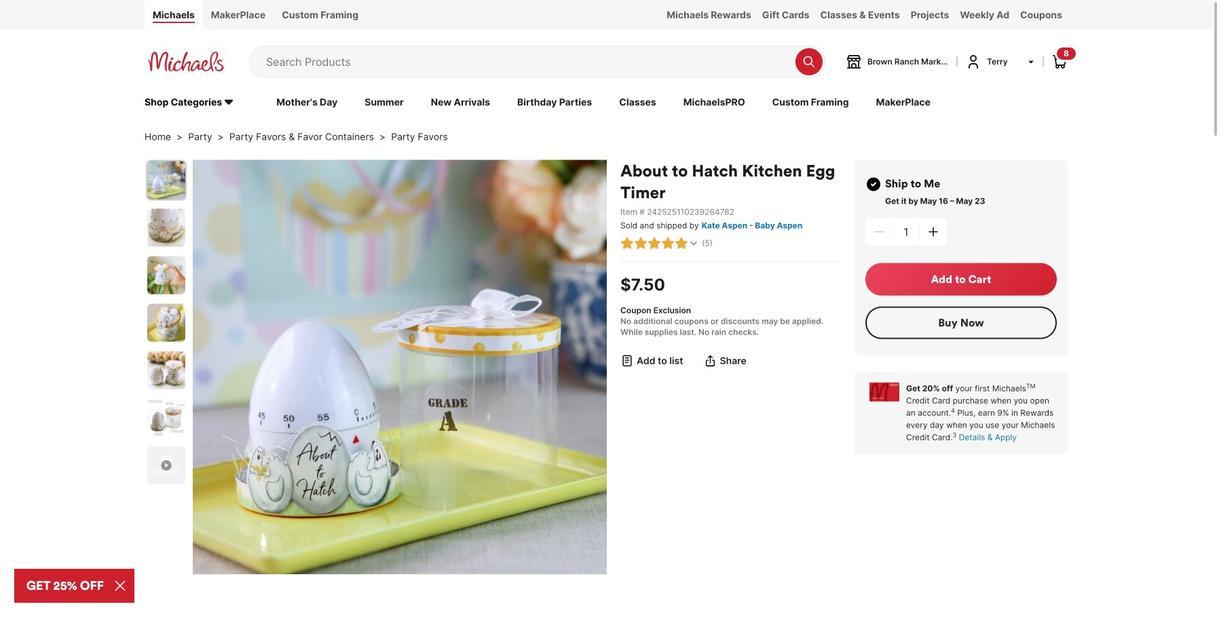 Task type: describe. For each thing, give the bounding box(es) containing it.
3 tabler image from the left
[[675, 237, 689, 250]]

plcc card logo image
[[870, 383, 900, 402]]

Search Input field
[[266, 46, 789, 77]]

2 tabler image from the left
[[662, 237, 675, 250]]



Task type: vqa. For each thing, say whether or not it's contained in the screenshot.
Search Button image
yes



Task type: locate. For each thing, give the bounding box(es) containing it.
button to increment counter for number stepper image
[[927, 225, 941, 239]]

tabler image
[[648, 237, 662, 250], [662, 237, 675, 250], [675, 237, 689, 250]]

search button image
[[803, 55, 816, 69]]

about to hatch kitchen egg timer image
[[193, 160, 607, 574], [147, 161, 185, 199], [147, 209, 185, 247], [147, 257, 185, 295], [147, 304, 185, 342], [147, 352, 185, 390], [147, 399, 185, 437]]

1 tabler image from the left
[[648, 237, 662, 250]]

Number Stepper text field
[[894, 219, 920, 246]]

tabler image
[[621, 237, 634, 250], [634, 237, 648, 250], [689, 238, 700, 249], [621, 354, 634, 368]]



